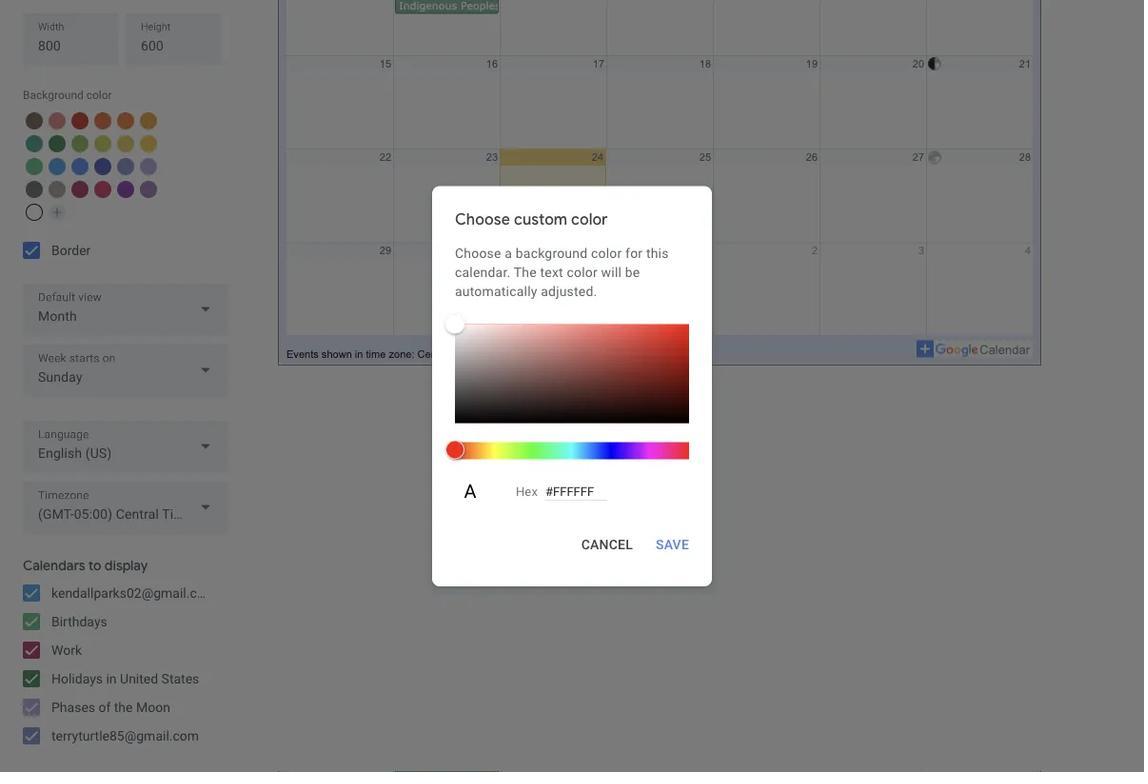 Task type: describe. For each thing, give the bounding box(es) containing it.
add custom color menu item
[[49, 204, 66, 221]]

cobalt menu item
[[71, 158, 89, 175]]

birch menu item
[[49, 181, 66, 198]]

holidays in united states
[[51, 671, 199, 686]]

blueberry menu item
[[94, 158, 111, 175]]

custom
[[514, 209, 568, 229]]

of
[[99, 699, 111, 715]]

color up tangerine menu item
[[86, 89, 112, 102]]

calendars to display
[[23, 557, 148, 574]]

save
[[656, 537, 689, 552]]

the
[[514, 264, 537, 280]]

grape menu item
[[117, 181, 134, 198]]

work
[[51, 642, 82, 658]]

cancel
[[582, 537, 633, 552]]

tomato menu item
[[71, 112, 89, 129]]

avocado menu item
[[94, 135, 111, 152]]

tangerine menu item
[[94, 112, 111, 129]]

this
[[646, 245, 669, 261]]

peacock menu item
[[49, 158, 66, 175]]

eucalyptus menu item
[[26, 135, 43, 152]]

background
[[516, 245, 588, 261]]

mango menu item
[[140, 112, 157, 129]]

display
[[105, 557, 148, 574]]

holidays
[[51, 671, 103, 686]]

choose a background color for this calendar. the text color will be automatically adjusted.
[[455, 245, 669, 299]]

calendar color menu item
[[26, 204, 43, 221]]

hue slider slider
[[446, 423, 689, 469]]

background color
[[23, 89, 112, 102]]

banana menu item
[[140, 135, 157, 152]]

amethyst menu item
[[140, 181, 157, 198]]

in
[[106, 671, 117, 686]]

the
[[114, 699, 133, 715]]

color right custom
[[571, 209, 608, 229]]

slider inside choose custom color dialog
[[446, 314, 689, 423]]

pistachio menu item
[[71, 135, 89, 152]]

lavender menu item
[[117, 158, 134, 175]]

color up will
[[591, 245, 622, 261]]

calendar.
[[455, 264, 511, 280]]

for
[[626, 245, 643, 261]]

be
[[625, 264, 640, 280]]

none text field inside choose custom color dialog
[[546, 482, 607, 500]]



Task type: locate. For each thing, give the bounding box(es) containing it.
united
[[120, 671, 158, 686]]

phases
[[51, 699, 95, 715]]

radicchio menu item
[[71, 181, 89, 198]]

states
[[161, 671, 199, 686]]

citron menu item
[[117, 135, 134, 152]]

1 choose from the top
[[455, 209, 510, 229]]

cherry blossom menu item
[[94, 181, 111, 198]]

basil menu item
[[49, 135, 66, 152]]

border
[[51, 242, 91, 258]]

None number field
[[38, 33, 103, 59], [141, 33, 206, 59], [38, 33, 103, 59], [141, 33, 206, 59]]

moon
[[136, 699, 170, 715]]

1 vertical spatial choose
[[455, 245, 501, 261]]

choose for choose a background color for this calendar. the text color will be automatically adjusted.
[[455, 245, 501, 261]]

choose up "a"
[[455, 209, 510, 229]]

pumpkin menu item
[[117, 112, 134, 129]]

hex
[[516, 484, 538, 499]]

sage menu item
[[26, 158, 43, 175]]

flamingo menu item
[[49, 112, 66, 129]]

2 choose from the top
[[455, 245, 501, 261]]

calendars
[[23, 557, 85, 574]]

wisteria menu item
[[140, 158, 157, 175]]

a
[[505, 245, 512, 261]]

automatically
[[455, 283, 538, 299]]

choose custom color dialog
[[432, 186, 712, 586]]

will
[[601, 264, 622, 280]]

None text field
[[546, 482, 607, 500]]

background
[[23, 89, 84, 102]]

choose
[[455, 209, 510, 229], [455, 245, 501, 261]]

cocoa menu item
[[26, 112, 43, 129]]

adjusted.
[[541, 283, 597, 299]]

color up adjusted.
[[567, 264, 598, 280]]

choose inside choose a background color for this calendar. the text color will be automatically adjusted.
[[455, 245, 501, 261]]

choose custom color
[[455, 209, 608, 229]]

choose up calendar.
[[455, 245, 501, 261]]

phases of the moon
[[51, 699, 170, 715]]

text
[[540, 264, 563, 280]]

kendallparks02@gmail.com
[[51, 585, 216, 601]]

a
[[464, 480, 477, 502]]

graphite menu item
[[26, 181, 43, 198]]

choose for choose custom color
[[455, 209, 510, 229]]

color
[[86, 89, 112, 102], [571, 209, 608, 229], [591, 245, 622, 261], [567, 264, 598, 280]]

cancel button
[[574, 528, 641, 562]]

a button
[[455, 476, 486, 507]]

0 vertical spatial choose
[[455, 209, 510, 229]]

birthdays
[[51, 614, 107, 629]]

save button
[[648, 528, 697, 562]]

to
[[88, 557, 101, 574]]

terryturtle85@gmail.com
[[51, 728, 199, 744]]

slider
[[446, 314, 689, 423]]



Task type: vqa. For each thing, say whether or not it's contained in the screenshot.
Wed 25
no



